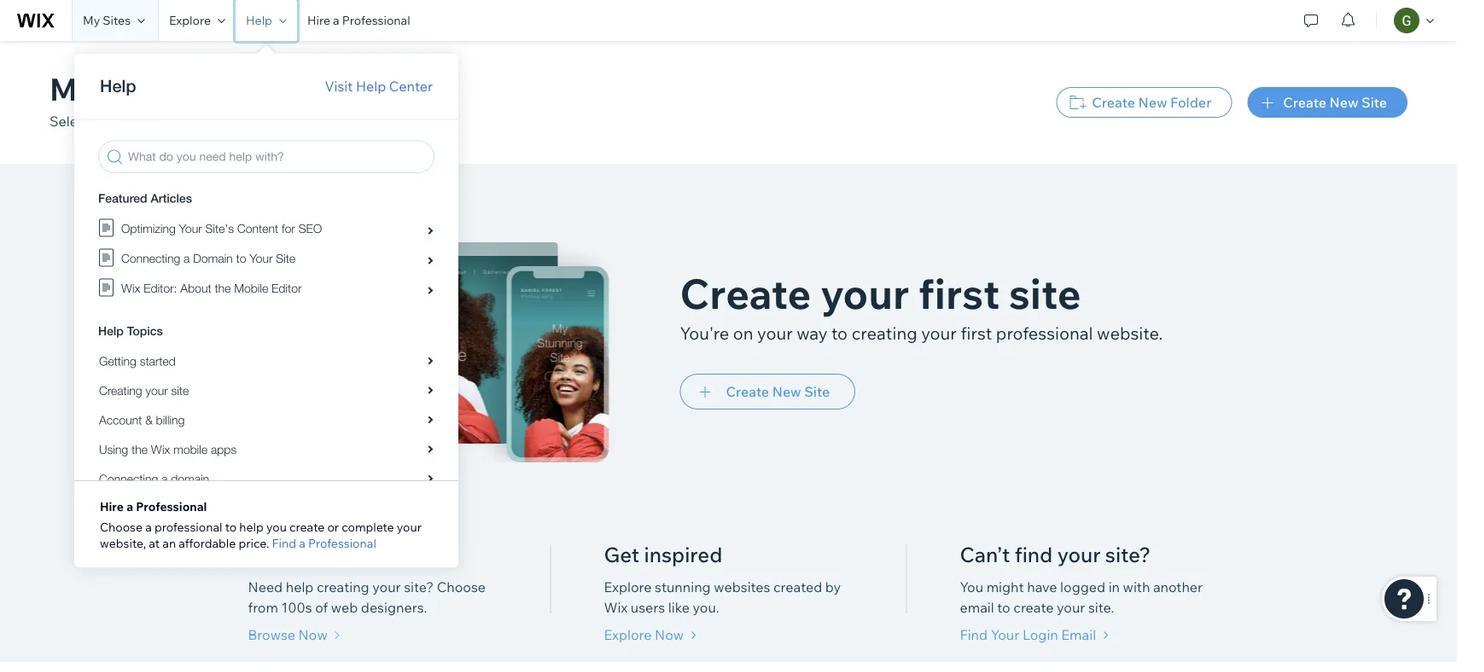 Task type: locate. For each thing, give the bounding box(es) containing it.
in
[[1109, 579, 1120, 596]]

your inside you might have logged in with another email to create your site.
[[1057, 599, 1086, 617]]

by
[[826, 579, 841, 596]]

1 horizontal spatial hire a professional
[[307, 13, 410, 28]]

0 vertical spatial hire a professional
[[307, 13, 410, 28]]

help inside need help creating your site? choose from 100s of web designers.
[[286, 579, 314, 596]]

0 vertical spatial choose
[[100, 520, 143, 535]]

my
[[83, 13, 100, 28], [50, 69, 95, 108]]

professional up visit help center
[[342, 13, 410, 28]]

2 vertical spatial professional
[[309, 542, 427, 568]]

2 horizontal spatial new
[[1330, 94, 1359, 111]]

0 vertical spatial site?
[[1106, 542, 1151, 568]]

create new site for the bottom create new site button
[[726, 383, 830, 401]]

site for the top create new site button
[[1362, 94, 1388, 111]]

0 horizontal spatial site?
[[404, 579, 434, 596]]

create inside create your first site you're on your way to creating your first professional website.
[[680, 268, 812, 319]]

you're
[[680, 322, 730, 344]]

0 horizontal spatial help
[[239, 520, 264, 535]]

1 vertical spatial creating
[[317, 579, 369, 596]]

designers.
[[361, 599, 427, 617]]

dashboard.
[[291, 113, 362, 130]]

sites
[[103, 13, 131, 28], [102, 69, 177, 108]]

view
[[177, 113, 206, 130]]

1 horizontal spatial choose
[[437, 579, 486, 596]]

0 vertical spatial create
[[290, 520, 325, 535]]

your
[[821, 268, 910, 319], [758, 322, 793, 344], [922, 322, 957, 344], [397, 520, 422, 535], [1058, 542, 1101, 568], [373, 579, 401, 596], [1057, 599, 1086, 617]]

0 vertical spatial professional
[[996, 322, 1094, 344]]

0 vertical spatial help
[[239, 520, 264, 535]]

1 vertical spatial create
[[1014, 599, 1054, 617]]

0 horizontal spatial hire
[[100, 499, 124, 514]]

hire a professional inside hire a professional link
[[307, 13, 410, 28]]

stunning
[[655, 579, 711, 596]]

hire right help button
[[307, 13, 330, 28]]

new for the bottom create new site button
[[773, 383, 802, 401]]

1 horizontal spatial create new site button
[[1248, 87, 1408, 118]]

a inside my sites select a site to edit, view and open its dashboard.
[[93, 113, 101, 130]]

help up 100s
[[286, 579, 314, 596]]

0 horizontal spatial create new site
[[726, 383, 830, 401]]

my for my sites
[[83, 13, 100, 28]]

to inside choose a professional to help you create or complete your website, at an affordable price.
[[225, 520, 237, 535]]

find down you
[[272, 536, 296, 551]]

login
[[1023, 627, 1059, 644]]

create new folder button
[[1057, 87, 1233, 118]]

create inside choose a professional to help you create or complete your website, at an affordable price.
[[290, 520, 325, 535]]

explore down wix
[[604, 627, 652, 644]]

find down email
[[960, 627, 988, 644]]

inspired
[[644, 542, 723, 568]]

0 horizontal spatial site
[[104, 113, 127, 130]]

0 horizontal spatial now
[[299, 627, 328, 644]]

1 horizontal spatial hire
[[248, 542, 288, 568]]

explore for explore now
[[604, 627, 652, 644]]

explore
[[169, 13, 211, 28], [604, 579, 652, 596], [604, 627, 652, 644]]

new
[[1139, 94, 1168, 111], [1330, 94, 1359, 111], [773, 383, 802, 401]]

help
[[246, 13, 272, 28], [356, 78, 386, 95]]

new for the top create new site button
[[1330, 94, 1359, 111]]

0 vertical spatial explore
[[169, 13, 211, 28]]

hire a professional up at at left bottom
[[100, 499, 207, 514]]

1 vertical spatial help
[[286, 579, 314, 596]]

1 vertical spatial hire a professional
[[100, 499, 207, 514]]

you.
[[693, 599, 720, 617]]

0 vertical spatial creating
[[852, 322, 918, 344]]

2 vertical spatial professional
[[308, 536, 376, 551]]

a
[[333, 13, 340, 28], [93, 113, 101, 130], [127, 499, 133, 514], [145, 520, 152, 535], [299, 536, 306, 551], [293, 542, 304, 568]]

1 horizontal spatial find
[[960, 627, 988, 644]]

1 vertical spatial professional
[[155, 520, 222, 535]]

professional
[[996, 322, 1094, 344], [155, 520, 222, 535], [309, 542, 427, 568]]

1 horizontal spatial professional
[[309, 542, 427, 568]]

wix
[[604, 599, 628, 617]]

create new site button
[[1248, 87, 1408, 118], [680, 374, 856, 410]]

1 horizontal spatial site?
[[1106, 542, 1151, 568]]

1 vertical spatial explore
[[604, 579, 652, 596]]

users
[[631, 599, 665, 617]]

my sites select a site to edit, view and open its dashboard.
[[50, 69, 362, 130]]

professional inside create your first site you're on your way to creating your first professional website.
[[996, 322, 1094, 344]]

to inside create your first site you're on your way to creating your first professional website.
[[832, 322, 848, 344]]

0 vertical spatial find
[[272, 536, 296, 551]]

hire
[[307, 13, 330, 28], [100, 499, 124, 514], [248, 542, 288, 568]]

0 vertical spatial my
[[83, 13, 100, 28]]

explore up wix
[[604, 579, 652, 596]]

hire a professional
[[248, 542, 427, 568]]

0 vertical spatial sites
[[103, 13, 131, 28]]

help inside choose a professional to help you create or complete your website, at an affordable price.
[[239, 520, 264, 535]]

1 horizontal spatial site
[[1009, 268, 1082, 319]]

my inside my sites select a site to edit, view and open its dashboard.
[[50, 69, 95, 108]]

0 horizontal spatial create new site button
[[680, 374, 856, 410]]

complete
[[342, 520, 394, 535]]

create inside button
[[1092, 94, 1136, 111]]

to up affordable
[[225, 520, 237, 535]]

0 horizontal spatial professional
[[155, 520, 222, 535]]

site
[[104, 113, 127, 130], [1009, 268, 1082, 319]]

you
[[960, 579, 984, 596]]

1 horizontal spatial site
[[1362, 94, 1388, 111]]

choose inside need help creating your site? choose from 100s of web designers.
[[437, 579, 486, 596]]

edit,
[[146, 113, 174, 130]]

email
[[960, 599, 995, 617]]

1 vertical spatial create new site
[[726, 383, 830, 401]]

create
[[290, 520, 325, 535], [1014, 599, 1054, 617]]

1 horizontal spatial creating
[[852, 322, 918, 344]]

1 vertical spatial site
[[1009, 268, 1082, 319]]

create new folder
[[1092, 94, 1212, 111]]

1 vertical spatial first
[[961, 322, 993, 344]]

1 horizontal spatial create
[[1014, 599, 1054, 617]]

0 horizontal spatial help
[[246, 13, 272, 28]]

can't
[[960, 542, 1011, 568]]

0 horizontal spatial hire a professional
[[100, 499, 207, 514]]

0 vertical spatial hire
[[307, 13, 330, 28]]

0 vertical spatial professional
[[342, 13, 410, 28]]

to left the edit,
[[130, 113, 143, 130]]

explore left help button
[[169, 13, 211, 28]]

1 horizontal spatial help
[[286, 579, 314, 596]]

1 horizontal spatial create new site
[[1284, 94, 1388, 111]]

create up find a professional
[[290, 520, 325, 535]]

hire a professional
[[307, 13, 410, 28], [100, 499, 207, 514]]

sites inside my sites select a site to edit, view and open its dashboard.
[[102, 69, 177, 108]]

site.
[[1089, 599, 1115, 617]]

1 horizontal spatial now
[[655, 627, 684, 644]]

at
[[149, 536, 160, 551]]

1 vertical spatial site?
[[404, 579, 434, 596]]

0 horizontal spatial choose
[[100, 520, 143, 535]]

help up price.
[[239, 520, 264, 535]]

1 vertical spatial find
[[960, 627, 988, 644]]

affordable
[[179, 536, 236, 551]]

on
[[733, 322, 754, 344]]

hire down you
[[248, 542, 288, 568]]

0 vertical spatial site
[[104, 113, 127, 130]]

professional
[[342, 13, 410, 28], [136, 499, 207, 514], [308, 536, 376, 551]]

2 horizontal spatial professional
[[996, 322, 1094, 344]]

1 vertical spatial help
[[356, 78, 386, 95]]

to
[[130, 113, 143, 130], [832, 322, 848, 344], [225, 520, 237, 535], [998, 599, 1011, 617]]

create new site for the top create new site button
[[1284, 94, 1388, 111]]

to down the "might"
[[998, 599, 1011, 617]]

explore stunning websites created by wix users like you.
[[604, 579, 841, 617]]

like
[[668, 599, 690, 617]]

find for find a professional
[[272, 536, 296, 551]]

0 horizontal spatial find
[[272, 536, 296, 551]]

0 vertical spatial help
[[246, 13, 272, 28]]

sites for my sites
[[103, 13, 131, 28]]

2 vertical spatial explore
[[604, 627, 652, 644]]

creating up the web
[[317, 579, 369, 596]]

1 now from the left
[[299, 627, 328, 644]]

1 vertical spatial site
[[805, 383, 830, 401]]

find inside find a professional link
[[272, 536, 296, 551]]

create your first site you're on your way to creating your first professional website.
[[680, 268, 1163, 344]]

1 vertical spatial my
[[50, 69, 95, 108]]

1 horizontal spatial help
[[356, 78, 386, 95]]

0 horizontal spatial new
[[773, 383, 802, 401]]

professional down or
[[308, 536, 376, 551]]

find a professional
[[272, 536, 376, 551]]

0 vertical spatial create new site
[[1284, 94, 1388, 111]]

site? up with
[[1106, 542, 1151, 568]]

creating right way
[[852, 322, 918, 344]]

from
[[248, 599, 278, 617]]

site? up designers.
[[404, 579, 434, 596]]

create new site
[[1284, 94, 1388, 111], [726, 383, 830, 401]]

explore inside explore stunning websites created by wix users like you.
[[604, 579, 652, 596]]

find
[[272, 536, 296, 551], [960, 627, 988, 644]]

first
[[919, 268, 1000, 319], [961, 322, 993, 344]]

choose
[[100, 520, 143, 535], [437, 579, 486, 596]]

to right way
[[832, 322, 848, 344]]

and
[[209, 113, 233, 130]]

0 horizontal spatial site
[[805, 383, 830, 401]]

your
[[991, 627, 1020, 644]]

0 horizontal spatial create
[[290, 520, 325, 535]]

now
[[299, 627, 328, 644], [655, 627, 684, 644]]

create
[[1092, 94, 1136, 111], [1284, 94, 1327, 111], [680, 268, 812, 319], [726, 383, 770, 401]]

1 horizontal spatial new
[[1139, 94, 1168, 111]]

100s
[[281, 599, 312, 617]]

with
[[1123, 579, 1151, 596]]

explore for explore stunning websites created by wix users like you.
[[604, 579, 652, 596]]

my sites
[[83, 13, 131, 28]]

now down the of
[[299, 627, 328, 644]]

1 vertical spatial sites
[[102, 69, 177, 108]]

0 vertical spatial site
[[1362, 94, 1388, 111]]

hire up website,
[[100, 499, 124, 514]]

site?
[[1106, 542, 1151, 568], [404, 579, 434, 596]]

2 horizontal spatial hire
[[307, 13, 330, 28]]

now down like
[[655, 627, 684, 644]]

create down have at right
[[1014, 599, 1054, 617]]

1 vertical spatial choose
[[437, 579, 486, 596]]

2 now from the left
[[655, 627, 684, 644]]

help
[[239, 520, 264, 535], [286, 579, 314, 596]]

professional up an
[[136, 499, 207, 514]]

site
[[1362, 94, 1388, 111], [805, 383, 830, 401]]

now for a
[[299, 627, 328, 644]]

creating
[[852, 322, 918, 344], [317, 579, 369, 596]]

help inside visit help center link
[[356, 78, 386, 95]]

get inspired
[[604, 542, 723, 568]]

browse now
[[248, 627, 328, 644]]

professional inside choose a professional to help you create or complete your website, at an affordable price.
[[155, 520, 222, 535]]

0 horizontal spatial creating
[[317, 579, 369, 596]]

hire a professional up visit help center
[[307, 13, 410, 28]]



Task type: describe. For each thing, give the bounding box(es) containing it.
professional for choose a professional to help you create or complete your website, at an affordable price.
[[155, 520, 222, 535]]

of
[[315, 599, 328, 617]]

your inside need help creating your site? choose from 100s of web designers.
[[373, 579, 401, 596]]

email
[[1062, 627, 1097, 644]]

create your first site image
[[250, 243, 618, 463]]

logged
[[1061, 579, 1106, 596]]

folder
[[1171, 94, 1212, 111]]

hire a professional link
[[297, 0, 421, 41]]

visit help center link
[[325, 76, 433, 96]]

create inside you might have logged in with another email to create your site.
[[1014, 599, 1054, 617]]

select
[[50, 113, 90, 130]]

help button
[[236, 0, 297, 41]]

find
[[1015, 542, 1053, 568]]

a inside choose a professional to help you create or complete your website, at an affordable price.
[[145, 520, 152, 535]]

creating inside create your first site you're on your way to creating your first professional website.
[[852, 322, 918, 344]]

2 vertical spatial hire
[[248, 542, 288, 568]]

websites
[[714, 579, 771, 596]]

0 vertical spatial create new site button
[[1248, 87, 1408, 118]]

need help creating your site? choose from 100s of web designers.
[[248, 579, 486, 617]]

professional for hire a professional link
[[342, 13, 410, 28]]

to inside you might have logged in with another email to create your site.
[[998, 599, 1011, 617]]

another
[[1154, 579, 1203, 596]]

find your login email
[[960, 627, 1097, 644]]

new for create new folder button
[[1139, 94, 1168, 111]]

site inside my sites select a site to edit, view and open its dashboard.
[[104, 113, 127, 130]]

you might have logged in with another email to create your site.
[[960, 579, 1203, 617]]

center
[[389, 78, 433, 95]]

my for my sites select a site to edit, view and open its dashboard.
[[50, 69, 95, 108]]

find a professional link
[[272, 536, 376, 551]]

site inside create your first site you're on your way to creating your first professional website.
[[1009, 268, 1082, 319]]

choose inside choose a professional to help you create or complete your website, at an affordable price.
[[100, 520, 143, 535]]

browse
[[248, 627, 295, 644]]

website.
[[1097, 322, 1163, 344]]

web
[[331, 599, 358, 617]]

professional for find a professional link on the left bottom of the page
[[308, 536, 376, 551]]

you
[[266, 520, 287, 535]]

choose a professional to help you create or complete your website, at an affordable price.
[[100, 520, 422, 551]]

to inside my sites select a site to edit, view and open its dashboard.
[[130, 113, 143, 130]]

your inside choose a professional to help you create or complete your website, at an affordable price.
[[397, 520, 422, 535]]

site? inside need help creating your site? choose from 100s of web designers.
[[404, 579, 434, 596]]

professional for hire a professional
[[309, 542, 427, 568]]

explore for explore
[[169, 13, 211, 28]]

sites for my sites select a site to edit, view and open its dashboard.
[[102, 69, 177, 108]]

might
[[987, 579, 1024, 596]]

find for find your login email
[[960, 627, 988, 644]]

price.
[[239, 536, 269, 551]]

0 vertical spatial first
[[919, 268, 1000, 319]]

1 vertical spatial create new site button
[[680, 374, 856, 410]]

visit
[[325, 78, 353, 95]]

need
[[248, 579, 283, 596]]

creating inside need help creating your site? choose from 100s of web designers.
[[317, 579, 369, 596]]

created
[[774, 579, 823, 596]]

explore now
[[604, 627, 684, 644]]

have
[[1027, 579, 1058, 596]]

1 vertical spatial hire
[[100, 499, 124, 514]]

can't find your site?
[[960, 542, 1151, 568]]

or
[[327, 520, 339, 535]]

website,
[[100, 536, 146, 551]]

open
[[237, 113, 269, 130]]

help inside help button
[[246, 13, 272, 28]]

visit help center
[[325, 78, 433, 95]]

1 vertical spatial professional
[[136, 499, 207, 514]]

its
[[272, 113, 288, 130]]

get
[[604, 542, 640, 568]]

site for the bottom create new site button
[[805, 383, 830, 401]]

an
[[163, 536, 176, 551]]

now for inspired
[[655, 627, 684, 644]]

way
[[797, 322, 828, 344]]



Task type: vqa. For each thing, say whether or not it's contained in the screenshot.
sell online inside "SIDEBAR" element
no



